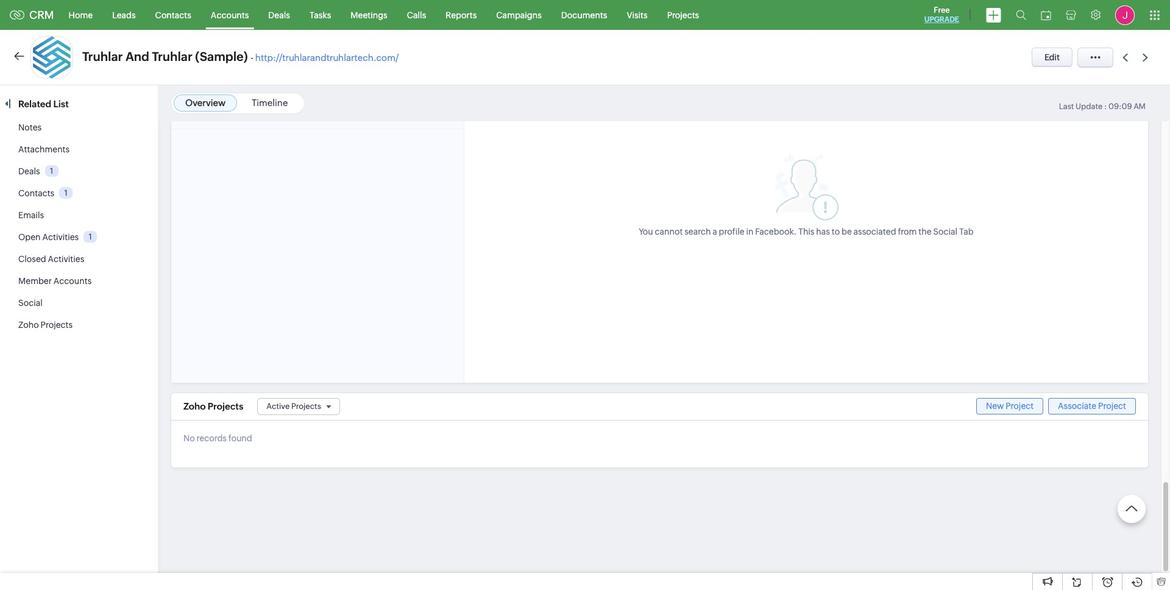 Task type: locate. For each thing, give the bounding box(es) containing it.
zoho down social link
[[18, 320, 39, 330]]

timeline
[[252, 98, 288, 108]]

you
[[639, 226, 653, 236]]

:
[[1105, 102, 1107, 111]]

deals link left tasks
[[259, 0, 300, 30]]

tasks
[[310, 10, 331, 20]]

0 horizontal spatial deals
[[18, 166, 40, 176]]

0 horizontal spatial zoho
[[18, 320, 39, 330]]

0 vertical spatial 1
[[50, 166, 53, 175]]

1 vertical spatial contacts link
[[18, 188, 54, 198]]

create menu image
[[986, 8, 1002, 22]]

open activities link
[[18, 232, 79, 242]]

social down member
[[18, 298, 43, 308]]

social
[[934, 226, 958, 236], [18, 298, 43, 308]]

closed
[[18, 254, 46, 264]]

0 horizontal spatial social
[[18, 298, 43, 308]]

search element
[[1009, 0, 1034, 30]]

activities up the "closed activities"
[[42, 232, 79, 242]]

1 down the attachments link
[[50, 166, 53, 175]]

next record image
[[1143, 53, 1151, 61]]

1 project from the left
[[1006, 401, 1034, 411]]

no
[[183, 433, 195, 443]]

0 vertical spatial deals link
[[259, 0, 300, 30]]

1 horizontal spatial deals link
[[259, 0, 300, 30]]

-
[[251, 52, 253, 63]]

profile image
[[1116, 5, 1135, 25]]

project right "associate"
[[1099, 401, 1127, 411]]

calls link
[[397, 0, 436, 30]]

0 horizontal spatial contacts
[[18, 188, 54, 198]]

deals left tasks
[[268, 10, 290, 20]]

1 vertical spatial accounts
[[54, 276, 92, 286]]

0 vertical spatial contacts
[[155, 10, 191, 20]]

0 vertical spatial activities
[[42, 232, 79, 242]]

accounts down "closed activities" link
[[54, 276, 92, 286]]

contacts up emails link
[[18, 188, 54, 198]]

zoho projects
[[18, 320, 73, 330], [183, 401, 243, 412]]

1
[[50, 166, 53, 175], [64, 188, 68, 197], [89, 232, 92, 241]]

records
[[197, 433, 227, 443]]

1 horizontal spatial deals
[[268, 10, 290, 20]]

1 horizontal spatial social
[[934, 226, 958, 236]]

2 truhlar from the left
[[152, 49, 193, 63]]

crm link
[[10, 9, 54, 21]]

active projects
[[266, 402, 321, 411]]

projects down social link
[[41, 320, 73, 330]]

1 horizontal spatial project
[[1099, 401, 1127, 411]]

last
[[1059, 102, 1074, 111]]

related list
[[18, 99, 71, 109]]

1 horizontal spatial zoho projects
[[183, 401, 243, 412]]

1 horizontal spatial 1
[[64, 188, 68, 197]]

contacts link up emails link
[[18, 188, 54, 198]]

be
[[842, 226, 852, 236]]

zoho projects up the records
[[183, 401, 243, 412]]

social right the the
[[934, 226, 958, 236]]

1 horizontal spatial zoho
[[183, 401, 206, 412]]

open
[[18, 232, 41, 242]]

0 horizontal spatial 1
[[50, 166, 53, 175]]

deals down the attachments link
[[18, 166, 40, 176]]

deals link down the attachments link
[[18, 166, 40, 176]]

project
[[1006, 401, 1034, 411], [1099, 401, 1127, 411]]

zoho up no
[[183, 401, 206, 412]]

1 vertical spatial 1
[[64, 188, 68, 197]]

accounts link
[[201, 0, 259, 30]]

crm
[[29, 9, 54, 21]]

contacts link
[[145, 0, 201, 30], [18, 188, 54, 198]]

projects
[[667, 10, 699, 20], [41, 320, 73, 330], [208, 401, 243, 412], [291, 402, 321, 411]]

0 horizontal spatial truhlar
[[82, 49, 123, 63]]

contacts right leads
[[155, 10, 191, 20]]

zoho projects link
[[18, 320, 73, 330]]

projects right active
[[291, 402, 321, 411]]

09:09
[[1109, 102, 1132, 111]]

1 vertical spatial zoho projects
[[183, 401, 243, 412]]

campaigns link
[[487, 0, 552, 30]]

.
[[794, 226, 797, 236]]

Active Projects field
[[257, 398, 340, 415]]

notes link
[[18, 123, 42, 132]]

related
[[18, 99, 51, 109]]

1 horizontal spatial contacts
[[155, 10, 191, 20]]

2 project from the left
[[1099, 401, 1127, 411]]

new
[[986, 401, 1004, 411]]

activities
[[42, 232, 79, 242], [48, 254, 84, 264]]

accounts inside accounts link
[[211, 10, 249, 20]]

home link
[[59, 0, 103, 30]]

deals link
[[259, 0, 300, 30], [18, 166, 40, 176]]

leads
[[112, 10, 136, 20]]

0 horizontal spatial zoho projects
[[18, 320, 73, 330]]

1 right open activities
[[89, 232, 92, 241]]

update
[[1076, 102, 1103, 111]]

project right new
[[1006, 401, 1034, 411]]

http://truhlarandtruhlartech.com/ link
[[255, 52, 399, 63]]

0 vertical spatial accounts
[[211, 10, 249, 20]]

tab
[[959, 226, 974, 236]]

meetings link
[[341, 0, 397, 30]]

zoho
[[18, 320, 39, 330], [183, 401, 206, 412]]

activities up member accounts 'link'
[[48, 254, 84, 264]]

0 horizontal spatial deals link
[[18, 166, 40, 176]]

1 horizontal spatial truhlar
[[152, 49, 193, 63]]

attachments link
[[18, 144, 70, 154]]

has
[[816, 226, 830, 236]]

visits link
[[617, 0, 658, 30]]

1 vertical spatial activities
[[48, 254, 84, 264]]

open activities
[[18, 232, 79, 242]]

social link
[[18, 298, 43, 308]]

associate
[[1058, 401, 1097, 411]]

0 vertical spatial zoho projects
[[18, 320, 73, 330]]

zoho projects down social link
[[18, 320, 73, 330]]

accounts
[[211, 10, 249, 20], [54, 276, 92, 286]]

cannot
[[655, 226, 683, 236]]

you cannot search a profile in facebook . this has to be associated from the social tab
[[639, 226, 974, 236]]

2 horizontal spatial 1
[[89, 232, 92, 241]]

0 horizontal spatial project
[[1006, 401, 1034, 411]]

closed activities link
[[18, 254, 84, 264]]

2 vertical spatial 1
[[89, 232, 92, 241]]

accounts up (sample)
[[211, 10, 249, 20]]

1 horizontal spatial contacts link
[[145, 0, 201, 30]]

1 up open activities link
[[64, 188, 68, 197]]

facebook
[[755, 226, 794, 236]]

0 vertical spatial zoho
[[18, 320, 39, 330]]

contacts
[[155, 10, 191, 20], [18, 188, 54, 198]]

1 vertical spatial deals
[[18, 166, 40, 176]]

associate project
[[1058, 401, 1127, 411]]

truhlar
[[82, 49, 123, 63], [152, 49, 193, 63]]

in
[[746, 226, 754, 236]]

active
[[266, 402, 290, 411]]

truhlar left the and
[[82, 49, 123, 63]]

truhlar and truhlar (sample) - http://truhlarandtruhlartech.com/
[[82, 49, 399, 63]]

1 horizontal spatial accounts
[[211, 10, 249, 20]]

search image
[[1016, 10, 1027, 20]]

contacts link right leads
[[145, 0, 201, 30]]

truhlar right the and
[[152, 49, 193, 63]]

1 vertical spatial zoho
[[183, 401, 206, 412]]

projects inside "field"
[[291, 402, 321, 411]]



Task type: describe. For each thing, give the bounding box(es) containing it.
1 for open activities
[[89, 232, 92, 241]]

projects right visits
[[667, 10, 699, 20]]

calendar image
[[1041, 10, 1052, 20]]

notes
[[18, 123, 42, 132]]

the
[[919, 226, 932, 236]]

associate project link
[[1049, 398, 1136, 415]]

last update : 09:09 am
[[1059, 102, 1146, 111]]

associated
[[854, 226, 896, 236]]

(sample)
[[195, 49, 248, 63]]

overview
[[185, 98, 226, 108]]

create menu element
[[979, 0, 1009, 30]]

overview link
[[185, 98, 226, 108]]

campaigns
[[496, 10, 542, 20]]

leads link
[[103, 0, 145, 30]]

0 vertical spatial contacts link
[[145, 0, 201, 30]]

reports link
[[436, 0, 487, 30]]

timeline link
[[252, 98, 288, 108]]

search
[[685, 226, 711, 236]]

1 for contacts
[[64, 188, 68, 197]]

no records found
[[183, 433, 252, 443]]

1 vertical spatial contacts
[[18, 188, 54, 198]]

profile element
[[1108, 0, 1142, 30]]

profile
[[719, 226, 745, 236]]

tasks link
[[300, 0, 341, 30]]

reports
[[446, 10, 477, 20]]

emails
[[18, 210, 44, 220]]

1 vertical spatial deals link
[[18, 166, 40, 176]]

list
[[53, 99, 69, 109]]

contacts inside 'link'
[[155, 10, 191, 20]]

projects up 'no records found'
[[208, 401, 243, 412]]

to
[[832, 226, 840, 236]]

documents link
[[552, 0, 617, 30]]

activities for open activities
[[42, 232, 79, 242]]

http://truhlarandtruhlartech.com/
[[255, 52, 399, 63]]

from
[[898, 226, 917, 236]]

0 horizontal spatial accounts
[[54, 276, 92, 286]]

1 for deals
[[50, 166, 53, 175]]

member accounts
[[18, 276, 92, 286]]

found
[[228, 433, 252, 443]]

edit
[[1045, 52, 1060, 62]]

calls
[[407, 10, 426, 20]]

0 vertical spatial social
[[934, 226, 958, 236]]

emails link
[[18, 210, 44, 220]]

upgrade
[[925, 15, 960, 24]]

new project
[[986, 401, 1034, 411]]

1 vertical spatial social
[[18, 298, 43, 308]]

member
[[18, 276, 52, 286]]

free
[[934, 5, 950, 15]]

project for new project
[[1006, 401, 1034, 411]]

a
[[713, 226, 717, 236]]

closed activities
[[18, 254, 84, 264]]

and
[[126, 49, 149, 63]]

meetings
[[351, 10, 388, 20]]

activities for closed activities
[[48, 254, 84, 264]]

projects link
[[658, 0, 709, 30]]

am
[[1134, 102, 1146, 111]]

free upgrade
[[925, 5, 960, 24]]

1 truhlar from the left
[[82, 49, 123, 63]]

project for associate project
[[1099, 401, 1127, 411]]

attachments
[[18, 144, 70, 154]]

visits
[[627, 10, 648, 20]]

0 horizontal spatial contacts link
[[18, 188, 54, 198]]

new project link
[[977, 398, 1044, 415]]

this
[[799, 226, 815, 236]]

edit button
[[1032, 48, 1073, 67]]

0 vertical spatial deals
[[268, 10, 290, 20]]

home
[[69, 10, 93, 20]]

previous record image
[[1123, 53, 1128, 61]]

documents
[[561, 10, 607, 20]]

member accounts link
[[18, 276, 92, 286]]



Task type: vqa. For each thing, say whether or not it's contained in the screenshot.
Found
yes



